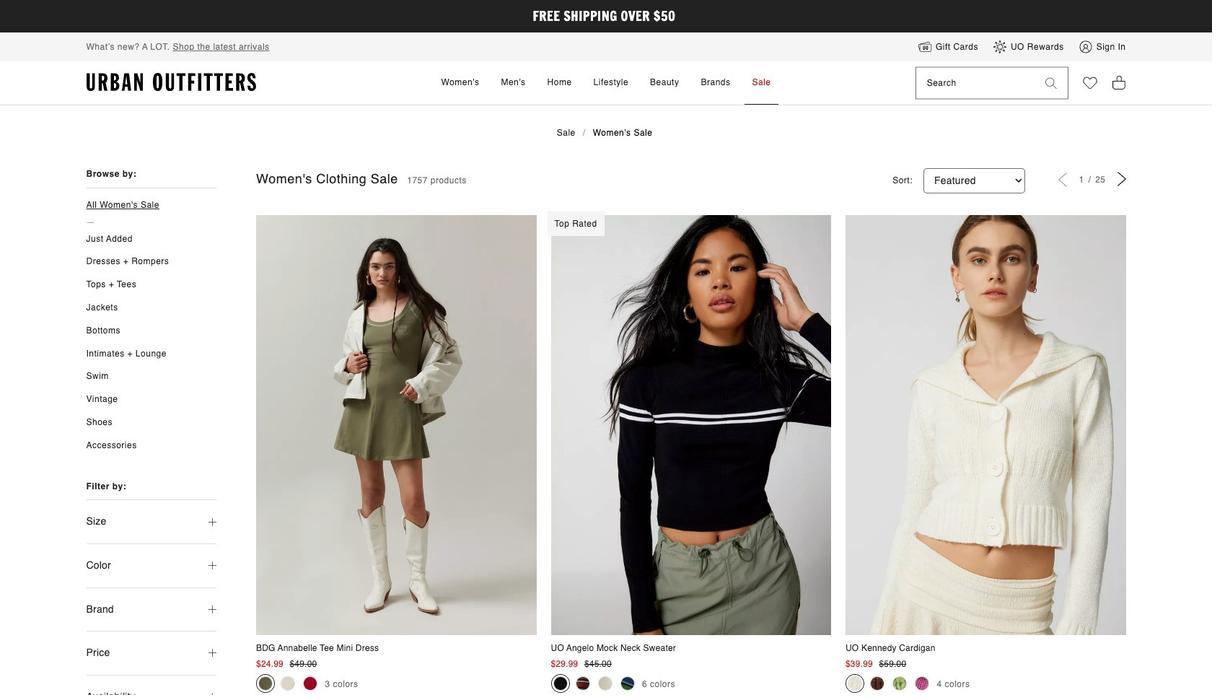 Task type: locate. For each thing, give the bounding box(es) containing it.
1 ivory image from the left
[[281, 676, 295, 691]]

2 ivory image from the left
[[848, 676, 863, 691]]

olive image
[[258, 676, 273, 691]]

black + white image
[[553, 676, 568, 691]]

0 horizontal spatial ivory image
[[281, 676, 295, 691]]

main navigation element
[[311, 61, 901, 105]]

chocolate image
[[871, 676, 885, 691]]

uo angelo mock neck sweater image
[[551, 215, 832, 635]]

green + blue stripe image
[[621, 676, 635, 691]]

ivory image
[[281, 676, 295, 691], [848, 676, 863, 691]]

ivory image left red icon at the bottom left
[[281, 676, 295, 691]]

ivory image down sale price: $39.99 element
[[848, 676, 863, 691]]

sale price: $29.99 element
[[551, 659, 579, 669]]

None search field
[[917, 68, 1035, 99]]

original price: $49.00 element
[[290, 659, 317, 669]]

bdg annabelle tee mini dress image
[[256, 215, 537, 635]]

1 horizontal spatial ivory image
[[848, 676, 863, 691]]

red image
[[303, 676, 318, 691]]

my shopping bag image
[[1112, 74, 1127, 91]]

urban outfitters image
[[86, 73, 256, 92]]



Task type: vqa. For each thing, say whether or not it's contained in the screenshot.
SALE PRICE: $29.99 ELEMENT
yes



Task type: describe. For each thing, give the bounding box(es) containing it.
green multi image
[[893, 676, 907, 691]]

red + white image
[[576, 676, 590, 691]]

purple multi image
[[915, 676, 930, 691]]

original price: $59.00 element
[[880, 659, 907, 669]]

uo kennedy cardigan image
[[846, 215, 1127, 635]]

Search text field
[[917, 68, 1035, 99]]

sale price: $24.99 element
[[256, 659, 284, 669]]

favorites image
[[1083, 76, 1098, 90]]

sale price: $39.99 element
[[846, 659, 873, 669]]

white + black stripe image
[[598, 676, 613, 691]]

search image
[[1046, 77, 1057, 89]]

original price: $45.00 element
[[585, 659, 612, 669]]



